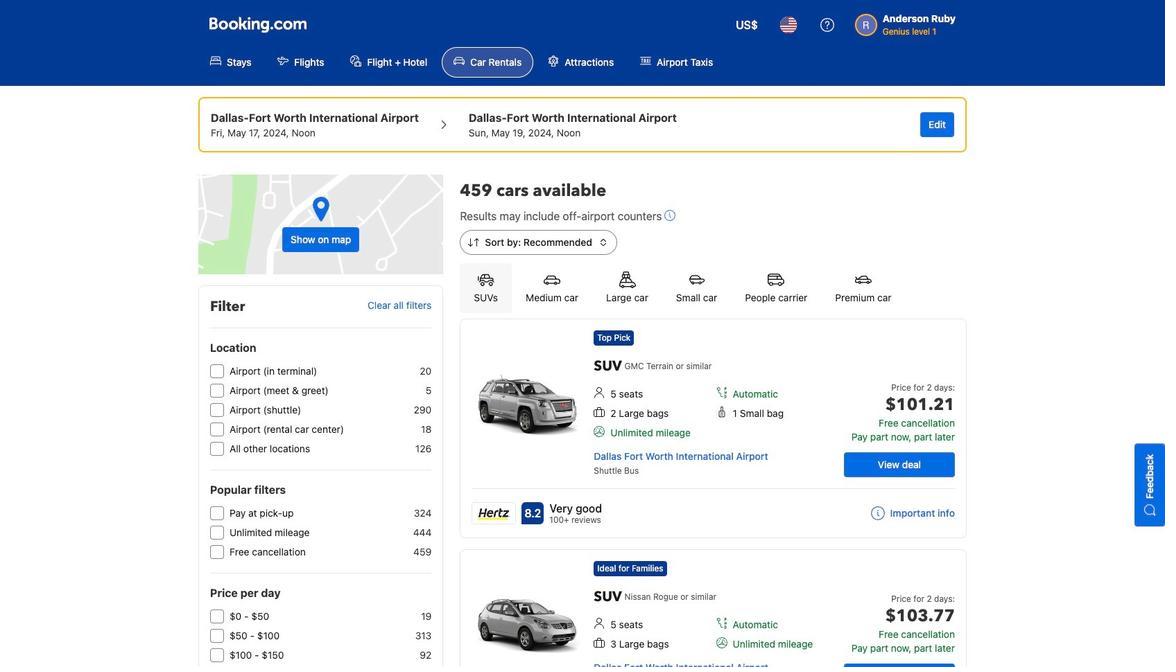 Task type: describe. For each thing, give the bounding box(es) containing it.
drop-off location element
[[469, 110, 677, 126]]

1 product card group from the top
[[460, 319, 967, 539]]

drop-off date element
[[469, 126, 677, 140]]

supplied by hertz image
[[473, 503, 516, 524]]

2 product card group from the top
[[460, 550, 967, 668]]

skip to main content element
[[0, 0, 1165, 86]]

pick-up date element
[[211, 126, 419, 140]]

search summary element
[[198, 97, 967, 153]]



Task type: vqa. For each thing, say whether or not it's contained in the screenshot.
SKIP TO MAIN CONTENT "element"
yes



Task type: locate. For each thing, give the bounding box(es) containing it.
product card group
[[460, 319, 967, 539], [460, 550, 967, 668]]

if you choose one, you'll need to make your own way there - but prices can be a lot lower. image
[[665, 210, 676, 221], [665, 210, 676, 221]]

0 vertical spatial product card group
[[460, 319, 967, 539]]

2 group from the left
[[469, 110, 677, 140]]

group
[[211, 110, 419, 140], [469, 110, 677, 140]]

0 horizontal spatial group
[[211, 110, 419, 140]]

1 vertical spatial product card group
[[460, 550, 967, 668]]

1 group from the left
[[211, 110, 419, 140]]

1 horizontal spatial group
[[469, 110, 677, 140]]

pick-up location element
[[211, 110, 419, 126]]



